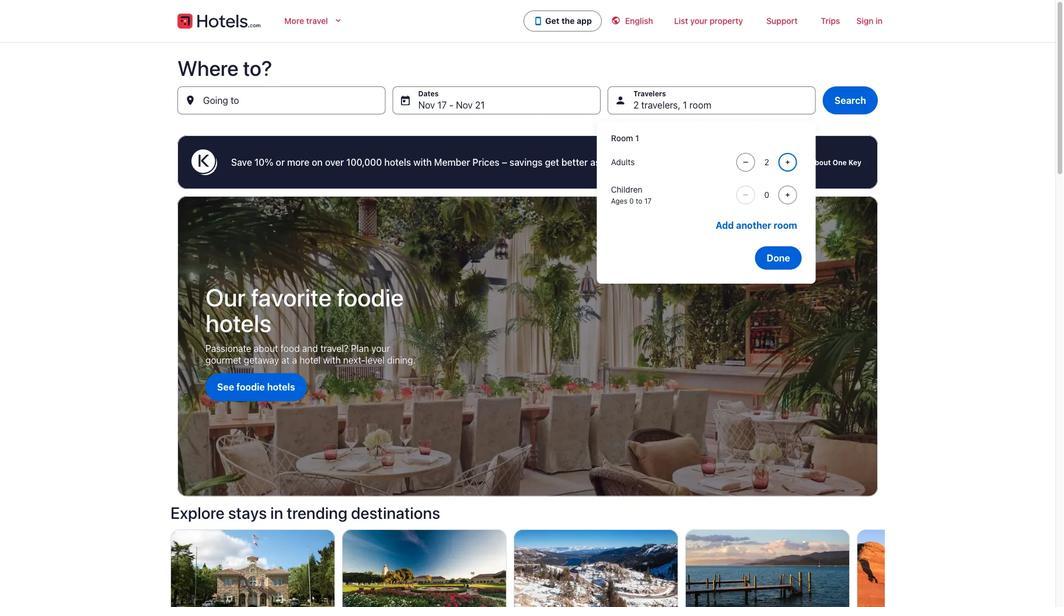 Task type: locate. For each thing, give the bounding box(es) containing it.
0 vertical spatial 17
[[438, 100, 447, 111]]

foodie inside "see foodie hotels" link
[[236, 382, 265, 393]]

savings
[[510, 157, 543, 168]]

room down increase the number of children in room 1 icon
[[774, 220, 797, 231]]

trending
[[287, 503, 348, 522]]

1 horizontal spatial in
[[876, 16, 883, 26]]

1 vertical spatial with
[[323, 355, 341, 366]]

1 horizontal spatial with
[[413, 157, 432, 168]]

0 horizontal spatial foodie
[[236, 382, 265, 393]]

1
[[683, 100, 687, 111], [635, 133, 639, 143]]

your up level
[[372, 343, 390, 354]]

1 horizontal spatial your
[[690, 16, 708, 26]]

food
[[281, 343, 300, 354]]

1 horizontal spatial 17
[[645, 197, 652, 205]]

1 horizontal spatial foodie
[[337, 283, 404, 312]]

sign
[[857, 16, 874, 26]]

stays
[[228, 503, 267, 522]]

next-
[[343, 355, 366, 366]]

with left member
[[413, 157, 432, 168]]

see
[[217, 382, 234, 393]]

0 vertical spatial with
[[413, 157, 432, 168]]

1 vertical spatial in
[[270, 503, 283, 522]]

at
[[282, 355, 290, 366]]

dine under a verdant mosaic of plant life in the city. image
[[177, 196, 878, 496]]

more
[[287, 157, 310, 168]]

0 horizontal spatial the
[[562, 16, 575, 26]]

foodie right 'see'
[[236, 382, 265, 393]]

1 vertical spatial hotels
[[206, 308, 272, 337]]

your
[[690, 16, 708, 26], [372, 343, 390, 354]]

nov left -
[[418, 100, 435, 111]]

about left one
[[811, 158, 831, 166]]

the
[[562, 16, 575, 26], [683, 157, 698, 168]]

hotels logo image
[[177, 12, 261, 30]]

the inside our favorite foodie hotels main content
[[683, 157, 698, 168]]

you
[[603, 157, 619, 168]]

your inside list your property link
[[690, 16, 708, 26]]

gourmet
[[206, 355, 241, 366]]

1 horizontal spatial the
[[683, 157, 698, 168]]

1 vertical spatial the
[[683, 157, 698, 168]]

with down travel?
[[323, 355, 341, 366]]

save
[[231, 157, 252, 168]]

or
[[276, 157, 285, 168]]

about
[[811, 158, 831, 166], [254, 343, 278, 354]]

0 horizontal spatial room
[[690, 100, 712, 111]]

nov 17 - nov 21
[[418, 100, 485, 111]]

plan
[[351, 343, 369, 354]]

room right "travelers," at top
[[690, 100, 712, 111]]

with
[[413, 157, 432, 168], [323, 355, 341, 366]]

sign in
[[857, 16, 883, 26]]

0 vertical spatial 1
[[683, 100, 687, 111]]

on
[[312, 157, 323, 168]]

hotels up passionate
[[206, 308, 272, 337]]

1 vertical spatial about
[[254, 343, 278, 354]]

a
[[292, 355, 297, 366]]

0 horizontal spatial in
[[270, 503, 283, 522]]

through
[[647, 157, 681, 168]]

your right list
[[690, 16, 708, 26]]

dining.
[[387, 355, 416, 366]]

trips link
[[809, 9, 852, 33]]

1 right "travelers," at top
[[683, 100, 687, 111]]

1 vertical spatial 1
[[635, 133, 639, 143]]

foodie inside our favorite foodie hotels passionate about food and travel? plan your gourmet getaway at a hotel with next-level dining.
[[337, 283, 404, 312]]

prices
[[473, 157, 500, 168]]

nov
[[418, 100, 435, 111], [456, 100, 473, 111]]

0 vertical spatial the
[[562, 16, 575, 26]]

0 horizontal spatial 1
[[635, 133, 639, 143]]

show next card image
[[878, 588, 892, 602]]

show previous card image
[[163, 588, 177, 602]]

hotels
[[384, 157, 411, 168], [206, 308, 272, 337], [267, 382, 295, 393]]

learn about one key link
[[787, 153, 864, 172]]

1 inside dropdown button
[[683, 100, 687, 111]]

17
[[438, 100, 447, 111], [645, 197, 652, 205]]

0 horizontal spatial with
[[323, 355, 341, 366]]

1 vertical spatial your
[[372, 343, 390, 354]]

and
[[302, 343, 318, 354]]

room
[[690, 100, 712, 111], [774, 220, 797, 231]]

our
[[206, 283, 246, 312]]

0 vertical spatial foodie
[[337, 283, 404, 312]]

foodie
[[337, 283, 404, 312], [236, 382, 265, 393]]

0 horizontal spatial your
[[372, 343, 390, 354]]

10%
[[254, 157, 274, 168]]

1 horizontal spatial about
[[811, 158, 831, 166]]

sign in button
[[852, 9, 887, 33]]

travelers,
[[641, 100, 681, 111]]

0 vertical spatial room
[[690, 100, 712, 111]]

add
[[716, 220, 734, 231]]

hotels right 100,000 on the left top of the page
[[384, 157, 411, 168]]

0 horizontal spatial about
[[254, 343, 278, 354]]

0 horizontal spatial nov
[[418, 100, 435, 111]]

learn about one key
[[789, 158, 862, 166]]

the inside get the app link
[[562, 16, 575, 26]]

0 vertical spatial your
[[690, 16, 708, 26]]

21
[[475, 100, 485, 111]]

–
[[502, 157, 507, 168]]

1 horizontal spatial 1
[[683, 100, 687, 111]]

travel
[[306, 16, 328, 26]]

better
[[562, 157, 588, 168]]

0 vertical spatial in
[[876, 16, 883, 26]]

more travel button
[[275, 9, 353, 33]]

17 right to on the top right of page
[[645, 197, 652, 205]]

your inside our favorite foodie hotels passionate about food and travel? plan your gourmet getaway at a hotel with next-level dining.
[[372, 343, 390, 354]]

0 vertical spatial hotels
[[384, 157, 411, 168]]

in right stays
[[270, 503, 283, 522]]

list your property link
[[663, 9, 755, 33]]

nov right -
[[456, 100, 473, 111]]

1 vertical spatial foodie
[[236, 382, 265, 393]]

support
[[767, 16, 798, 26]]

17 left -
[[438, 100, 447, 111]]

1 horizontal spatial room
[[774, 220, 797, 231]]

1 nov from the left
[[418, 100, 435, 111]]

1 horizontal spatial nov
[[456, 100, 473, 111]]

foodie up "plan"
[[337, 283, 404, 312]]

0 vertical spatial about
[[811, 158, 831, 166]]

0 horizontal spatial 17
[[438, 100, 447, 111]]

1 vertical spatial 17
[[645, 197, 652, 205]]

the left the tiers
[[683, 157, 698, 168]]

children ages 0 to 17
[[611, 185, 652, 205]]

1 right room at the top of page
[[635, 133, 639, 143]]

about up getaway
[[254, 343, 278, 354]]

our favorite foodie hotels passionate about food and travel? plan your gourmet getaway at a hotel with next-level dining.
[[206, 283, 416, 366]]

to
[[636, 197, 643, 205]]

hotels down at
[[267, 382, 295, 393]]

the right the get
[[562, 16, 575, 26]]

in right sign
[[876, 16, 883, 26]]

increase the number of children in room 1 image
[[781, 190, 795, 200]]

in
[[876, 16, 883, 26], [270, 503, 283, 522]]

more
[[284, 16, 304, 26]]

add another room
[[716, 220, 797, 231]]

getaway
[[244, 355, 279, 366]]

1 vertical spatial room
[[774, 220, 797, 231]]



Task type: describe. For each thing, give the bounding box(es) containing it.
add another room button
[[711, 214, 802, 237]]

search
[[835, 95, 866, 106]]

travel?
[[321, 343, 349, 354]]

destinations
[[351, 503, 440, 522]]

more travel
[[284, 16, 328, 26]]

see foodie hotels link
[[206, 373, 307, 401]]

-
[[449, 100, 454, 111]]

2 travelers, 1 room
[[634, 100, 712, 111]]

get
[[545, 16, 560, 26]]

app
[[577, 16, 592, 26]]

17 inside button
[[438, 100, 447, 111]]

get the app link
[[524, 11, 602, 32]]

small image
[[611, 16, 621, 25]]

passionate
[[206, 343, 251, 354]]

hotels inside our favorite foodie hotels passionate about food and travel? plan your gourmet getaway at a hotel with next-level dining.
[[206, 308, 272, 337]]

english
[[625, 16, 653, 26]]

to?
[[243, 55, 272, 80]]

17 inside children ages 0 to 17
[[645, 197, 652, 205]]

room inside button
[[774, 220, 797, 231]]

key
[[849, 158, 862, 166]]

100,000
[[346, 157, 382, 168]]

with inside our favorite foodie hotels passionate about food and travel? plan your gourmet getaway at a hotel with next-level dining.
[[323, 355, 341, 366]]

our favorite foodie hotels main content
[[0, 42, 1056, 607]]

ages
[[611, 197, 628, 205]]

increase the number of adults in room 1 image
[[781, 158, 795, 167]]

children
[[611, 185, 643, 194]]

where to?
[[177, 55, 272, 80]]

done button
[[755, 246, 802, 270]]

0
[[630, 197, 634, 205]]

in inside sign in 'dropdown button'
[[876, 16, 883, 26]]

tiers
[[700, 157, 719, 168]]

room
[[611, 133, 633, 143]]

english button
[[602, 9, 663, 33]]

about inside our favorite foodie hotels passionate about food and travel? plan your gourmet getaway at a hotel with next-level dining.
[[254, 343, 278, 354]]

another
[[736, 220, 772, 231]]

get
[[545, 157, 559, 168]]

in inside our favorite foodie hotels main content
[[270, 503, 283, 522]]

2 vertical spatial hotels
[[267, 382, 295, 393]]

get the app
[[545, 16, 592, 26]]

list your property
[[674, 16, 743, 26]]

member
[[434, 157, 470, 168]]

adults
[[611, 157, 635, 167]]

over
[[325, 157, 344, 168]]

hotel
[[300, 355, 321, 366]]

learn
[[789, 158, 809, 166]]

favorite
[[251, 283, 332, 312]]

property
[[710, 16, 743, 26]]

list
[[674, 16, 688, 26]]

save 10% or more on over 100,000 hotels with member prices – savings get better as you climb through the tiers
[[231, 157, 719, 168]]

see foodie hotels
[[217, 382, 295, 393]]

one
[[833, 158, 847, 166]]

2 nov from the left
[[456, 100, 473, 111]]

trips
[[821, 16, 840, 26]]

decrease the number of children in room 1 image
[[739, 190, 753, 200]]

2
[[634, 100, 639, 111]]

climb
[[621, 157, 645, 168]]

decrease the number of adults in room 1 image
[[739, 158, 753, 167]]

2 travelers, 1 room button
[[608, 86, 816, 114]]

explore stays in trending destinations
[[170, 503, 440, 522]]

explore
[[170, 503, 225, 522]]

level
[[366, 355, 385, 366]]

support link
[[755, 9, 809, 33]]

download the app button image
[[534, 16, 543, 26]]

room 1
[[611, 133, 639, 143]]

room inside dropdown button
[[690, 100, 712, 111]]

nov 17 - nov 21 button
[[393, 86, 601, 114]]

done
[[767, 253, 790, 264]]

where
[[177, 55, 239, 80]]

as
[[591, 157, 600, 168]]

search button
[[823, 86, 878, 114]]



Task type: vqa. For each thing, say whether or not it's contained in the screenshot.
Air conditioning Heating
no



